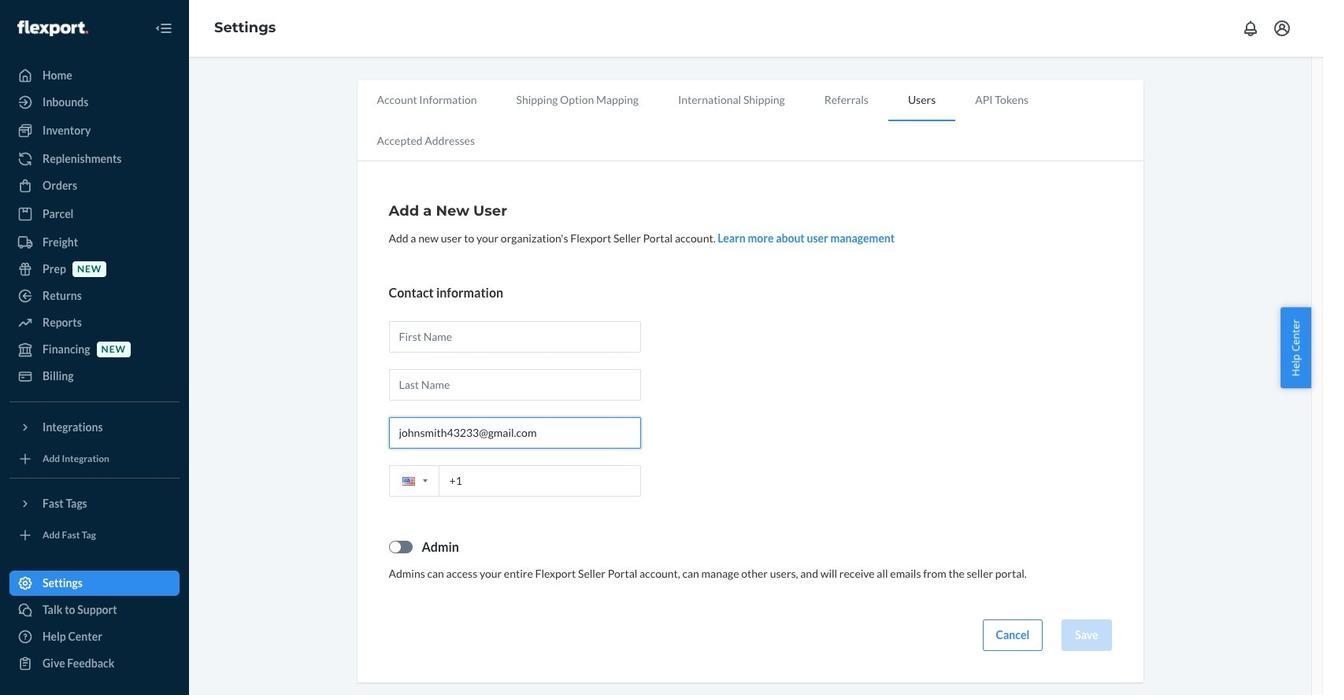 Task type: describe. For each thing, give the bounding box(es) containing it.
flexport logo image
[[17, 20, 88, 36]]

First Name text field
[[389, 321, 641, 353]]

united states: + 1 image
[[423, 480, 427, 483]]

close navigation image
[[154, 19, 173, 38]]

Email text field
[[389, 418, 641, 449]]

1 (702) 123-4567 telephone field
[[389, 466, 641, 497]]



Task type: vqa. For each thing, say whether or not it's contained in the screenshot.
the First Name text box
yes



Task type: locate. For each thing, give the bounding box(es) containing it.
tab list
[[357, 80, 1144, 162]]

Last Name text field
[[389, 369, 641, 401]]

open account menu image
[[1273, 19, 1292, 38]]

tab
[[357, 80, 497, 120], [497, 80, 659, 120], [659, 80, 805, 120], [805, 80, 889, 120], [889, 80, 956, 121], [956, 80, 1049, 120], [357, 121, 495, 161]]

open notifications image
[[1242, 19, 1261, 38]]



